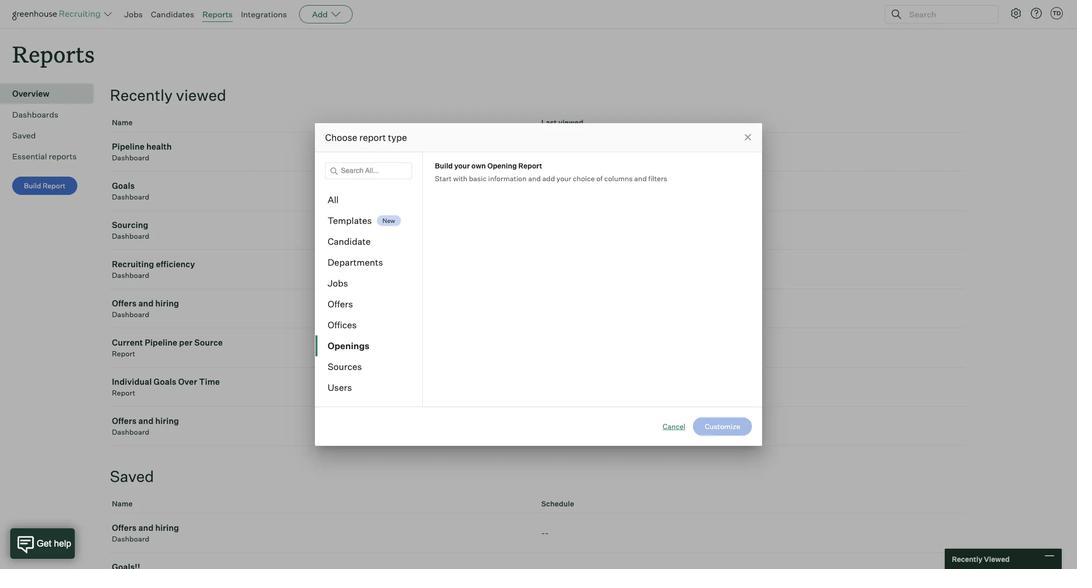 Task type: locate. For each thing, give the bounding box(es) containing it.
1 vertical spatial saved
[[110, 467, 154, 486]]

jobs down departments
[[328, 277, 348, 289]]

build down essential
[[24, 181, 41, 190]]

1 horizontal spatial reports
[[202, 9, 233, 19]]

1 horizontal spatial viewed
[[559, 118, 584, 127]]

hiring
[[155, 298, 179, 309], [155, 416, 179, 426], [155, 523, 179, 533]]

0 vertical spatial pipeline
[[112, 142, 145, 152]]

1 dashboard from the top
[[112, 153, 149, 162]]

goals
[[112, 181, 135, 191], [154, 377, 177, 387]]

1 vertical spatial jobs
[[328, 277, 348, 289]]

all
[[328, 194, 339, 205]]

today,
[[542, 147, 568, 157]]

2 offers and hiring dashboard from the top
[[112, 416, 179, 436]]

jobs
[[124, 9, 143, 19], [328, 277, 348, 289]]

0 vertical spatial hiring
[[155, 298, 179, 309]]

viewed for recently viewed
[[176, 86, 226, 104]]

sourcing
[[112, 220, 148, 230]]

1 vertical spatial viewed
[[559, 118, 584, 127]]

build inside the build your own opening report start with basic information and add your choice of columns and filters
[[435, 161, 453, 170]]

last viewed
[[542, 118, 584, 127]]

build for build report
[[24, 181, 41, 190]]

1 horizontal spatial goals
[[154, 377, 177, 387]]

individual goals over time report
[[112, 377, 220, 397]]

0 horizontal spatial saved
[[12, 130, 36, 141]]

5 dashboard from the top
[[112, 310, 149, 319]]

cancel link
[[663, 422, 686, 432]]

0 horizontal spatial goals
[[112, 181, 135, 191]]

1 vertical spatial build
[[24, 181, 41, 190]]

build
[[435, 161, 453, 170], [24, 181, 41, 190]]

viewed
[[176, 86, 226, 104], [559, 118, 584, 127]]

essential reports link
[[12, 150, 90, 163]]

pipeline
[[112, 142, 145, 152], [145, 338, 177, 348]]

3 offers and hiring dashboard from the top
[[112, 523, 179, 543]]

4 dashboard from the top
[[112, 271, 149, 280]]

1:43
[[570, 147, 586, 157]]

2 name from the top
[[112, 500, 133, 508]]

build inside button
[[24, 181, 41, 190]]

1 vertical spatial pipeline
[[145, 338, 177, 348]]

schedule
[[542, 500, 575, 508]]

1 vertical spatial your
[[557, 174, 572, 183]]

1 - from the left
[[542, 528, 546, 538]]

dashboards link
[[12, 109, 90, 121]]

per
[[179, 338, 193, 348]]

greenhouse recruiting image
[[12, 8, 104, 20]]

and
[[529, 174, 541, 183], [635, 174, 647, 183], [138, 298, 154, 309], [138, 416, 154, 426], [138, 523, 154, 533]]

recruiting
[[112, 259, 154, 269]]

offers and hiring dashboard
[[112, 298, 179, 319], [112, 416, 179, 436], [112, 523, 179, 543]]

reports
[[202, 9, 233, 19], [12, 39, 95, 69]]

filters
[[649, 174, 668, 183]]

reports down 'greenhouse recruiting' image
[[12, 39, 95, 69]]

build for build your own opening report start with basic information and add your choice of columns and filters
[[435, 161, 453, 170]]

0 vertical spatial saved
[[12, 130, 36, 141]]

recently viewed
[[110, 86, 226, 104]]

jobs link
[[124, 9, 143, 19]]

new
[[383, 217, 396, 224]]

report for current pipeline per source
[[112, 349, 135, 358]]

1 name from the top
[[112, 118, 133, 127]]

report down individual
[[112, 389, 135, 397]]

pipeline left "health"
[[112, 142, 145, 152]]

viewed for last viewed
[[559, 118, 584, 127]]

report inside individual goals over time report
[[112, 389, 135, 397]]

users
[[328, 382, 352, 393]]

0 vertical spatial your
[[455, 161, 470, 170]]

--
[[542, 528, 549, 538]]

current
[[112, 338, 143, 348]]

build up start
[[435, 161, 453, 170]]

recently for recently viewed
[[110, 86, 173, 104]]

td button
[[1049, 5, 1066, 21]]

pipeline inside "pipeline health dashboard"
[[112, 142, 145, 152]]

1 vertical spatial offers and hiring dashboard
[[112, 416, 179, 436]]

report inside current pipeline per source report
[[112, 349, 135, 358]]

0 horizontal spatial recently
[[110, 86, 173, 104]]

1 vertical spatial reports
[[12, 39, 95, 69]]

efficiency
[[156, 259, 195, 269]]

reports right candidates link
[[202, 9, 233, 19]]

goals left over
[[154, 377, 177, 387]]

0 horizontal spatial build
[[24, 181, 41, 190]]

dashboard
[[112, 153, 149, 162], [112, 193, 149, 201], [112, 232, 149, 240], [112, 271, 149, 280], [112, 310, 149, 319], [112, 428, 149, 436], [112, 535, 149, 543]]

pipeline left per
[[145, 338, 177, 348]]

0 vertical spatial offers and hiring dashboard
[[112, 298, 179, 319]]

dashboard inside "pipeline health dashboard"
[[112, 153, 149, 162]]

sources
[[328, 361, 362, 372]]

pipeline inside current pipeline per source report
[[145, 338, 177, 348]]

individual
[[112, 377, 152, 387]]

report down "current"
[[112, 349, 135, 358]]

0 vertical spatial recently
[[110, 86, 173, 104]]

1 vertical spatial goals
[[154, 377, 177, 387]]

source
[[195, 338, 223, 348]]

saved
[[12, 130, 36, 141], [110, 467, 154, 486]]

templates
[[328, 215, 372, 226]]

with
[[454, 174, 468, 183]]

openings
[[328, 340, 370, 351]]

integrations
[[241, 9, 287, 19]]

1 vertical spatial hiring
[[155, 416, 179, 426]]

report inside the build your own opening report start with basic information and add your choice of columns and filters
[[519, 161, 543, 170]]

1 horizontal spatial recently
[[953, 555, 983, 563]]

0 vertical spatial viewed
[[176, 86, 226, 104]]

0 horizontal spatial jobs
[[124, 9, 143, 19]]

7 dashboard from the top
[[112, 535, 149, 543]]

report down essential reports link
[[43, 181, 66, 190]]

configure image
[[1011, 7, 1023, 19]]

information
[[489, 174, 527, 183]]

0 horizontal spatial your
[[455, 161, 470, 170]]

1 horizontal spatial your
[[557, 174, 572, 183]]

last
[[542, 118, 557, 127]]

recently for recently viewed
[[953, 555, 983, 563]]

health
[[146, 142, 172, 152]]

3 dashboard from the top
[[112, 232, 149, 240]]

2 hiring from the top
[[155, 416, 179, 426]]

goals inside individual goals over time report
[[154, 377, 177, 387]]

offers
[[328, 298, 353, 310], [112, 298, 137, 309], [112, 416, 137, 426], [112, 523, 137, 533]]

2 - from the left
[[545, 528, 549, 538]]

choice
[[573, 174, 595, 183]]

goals dashboard
[[112, 181, 149, 201]]

1 horizontal spatial jobs
[[328, 277, 348, 289]]

0 vertical spatial goals
[[112, 181, 135, 191]]

1 hiring from the top
[[155, 298, 179, 309]]

2 vertical spatial offers and hiring dashboard
[[112, 523, 179, 543]]

add
[[312, 9, 328, 19]]

0 vertical spatial jobs
[[124, 9, 143, 19]]

your
[[455, 161, 470, 170], [557, 174, 572, 183]]

candidate
[[328, 236, 371, 247]]

jobs left candidates
[[124, 9, 143, 19]]

report up 'information' in the top left of the page
[[519, 161, 543, 170]]

build report button
[[12, 177, 77, 195]]

overview
[[12, 89, 50, 99]]

1 vertical spatial recently
[[953, 555, 983, 563]]

report
[[519, 161, 543, 170], [43, 181, 66, 190], [112, 349, 135, 358], [112, 389, 135, 397]]

0 horizontal spatial reports
[[12, 39, 95, 69]]

your right add
[[557, 174, 572, 183]]

name
[[112, 118, 133, 127], [112, 500, 133, 508]]

choose
[[325, 132, 358, 143]]

your up with at the top of the page
[[455, 161, 470, 170]]

0 vertical spatial build
[[435, 161, 453, 170]]

goals down "pipeline health dashboard"
[[112, 181, 135, 191]]

0 vertical spatial name
[[112, 118, 133, 127]]

-
[[542, 528, 546, 538], [545, 528, 549, 538]]

recently
[[110, 86, 173, 104], [953, 555, 983, 563]]

2 vertical spatial hiring
[[155, 523, 179, 533]]

1 vertical spatial name
[[112, 500, 133, 508]]

today, 1:43 pm
[[542, 147, 600, 157]]

offers inside choose report type dialog
[[328, 298, 353, 310]]

0 horizontal spatial viewed
[[176, 86, 226, 104]]

candidates link
[[151, 9, 194, 19]]

1 horizontal spatial build
[[435, 161, 453, 170]]

Search All... text field
[[325, 162, 412, 179]]



Task type: vqa. For each thing, say whether or not it's contained in the screenshot.


Task type: describe. For each thing, give the bounding box(es) containing it.
candidates
[[151, 9, 194, 19]]

3 hiring from the top
[[155, 523, 179, 533]]

add button
[[299, 5, 353, 23]]

pm
[[587, 147, 600, 157]]

reports
[[49, 151, 77, 161]]

2 dashboard from the top
[[112, 193, 149, 201]]

essential reports
[[12, 151, 77, 161]]

recruiting efficiency dashboard
[[112, 259, 195, 280]]

offices
[[328, 319, 357, 330]]

own
[[472, 161, 486, 170]]

dashboards
[[12, 110, 58, 120]]

basic
[[469, 174, 487, 183]]

current pipeline per source report
[[112, 338, 223, 358]]

1 horizontal spatial saved
[[110, 467, 154, 486]]

name for saved
[[112, 500, 133, 508]]

integrations link
[[241, 9, 287, 19]]

cancel
[[663, 422, 686, 431]]

6 dashboard from the top
[[112, 428, 149, 436]]

saved link
[[12, 129, 90, 142]]

opening
[[488, 161, 517, 170]]

essential
[[12, 151, 47, 161]]

1 offers and hiring dashboard from the top
[[112, 298, 179, 319]]

build report
[[24, 181, 66, 190]]

viewed
[[985, 555, 1010, 563]]

sourcing dashboard
[[112, 220, 149, 240]]

overview link
[[12, 88, 90, 100]]

report inside button
[[43, 181, 66, 190]]

of
[[597, 174, 603, 183]]

jobs inside choose report type dialog
[[328, 277, 348, 289]]

reports link
[[202, 9, 233, 19]]

report for build your own opening report
[[519, 161, 543, 170]]

over
[[178, 377, 197, 387]]

time
[[199, 377, 220, 387]]

td button
[[1051, 7, 1064, 19]]

start
[[435, 174, 452, 183]]

name for recently viewed
[[112, 118, 133, 127]]

report
[[360, 132, 386, 143]]

pipeline health dashboard
[[112, 142, 172, 162]]

choose report type
[[325, 132, 407, 143]]

build your own opening report start with basic information and add your choice of columns and filters
[[435, 161, 668, 183]]

goals inside goals dashboard
[[112, 181, 135, 191]]

recently viewed
[[953, 555, 1010, 563]]

0 vertical spatial reports
[[202, 9, 233, 19]]

Search text field
[[907, 7, 990, 22]]

choose report type dialog
[[315, 123, 763, 446]]

dashboard inside recruiting efficiency dashboard
[[112, 271, 149, 280]]

report for individual goals over time
[[112, 389, 135, 397]]

td
[[1053, 10, 1062, 17]]

add
[[543, 174, 555, 183]]

type
[[388, 132, 407, 143]]

departments
[[328, 257, 383, 268]]

columns
[[605, 174, 633, 183]]



